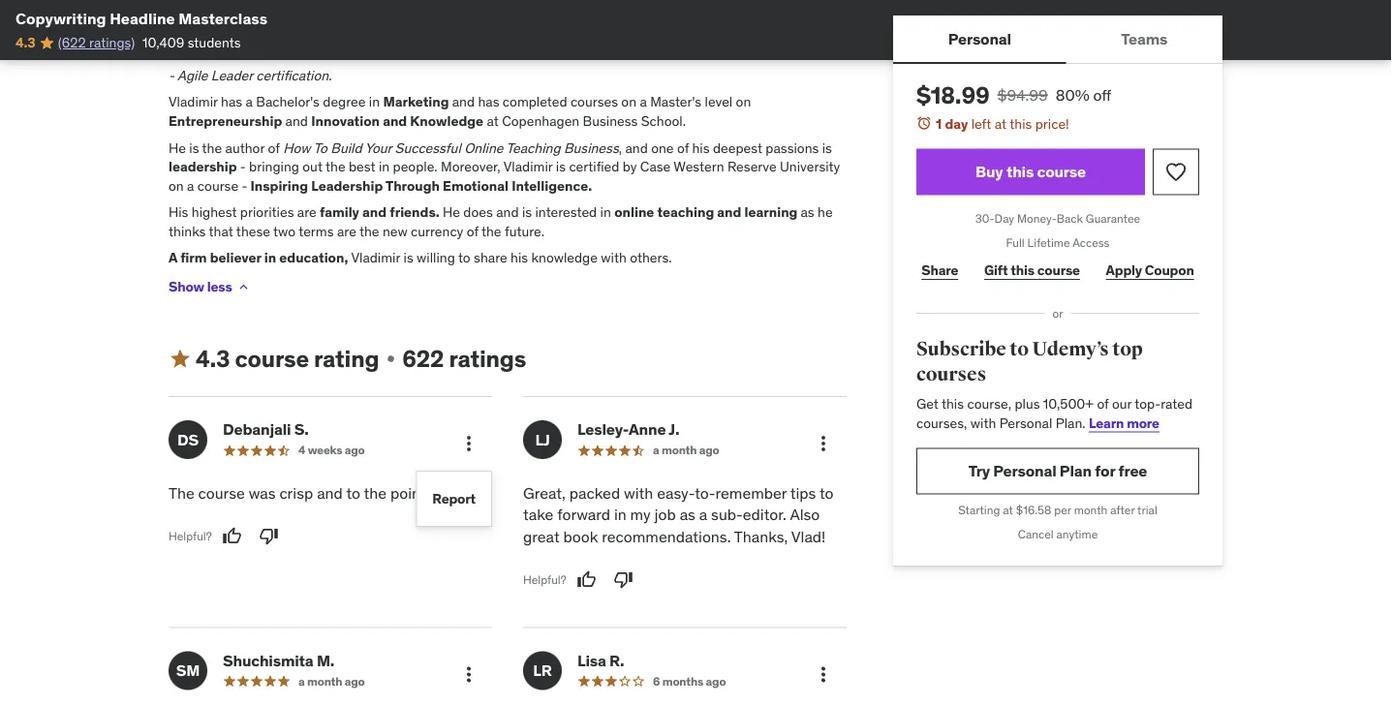 Task type: describe. For each thing, give the bounding box(es) containing it.
2 vertical spatial level
[[705, 93, 733, 111]]

others.
[[630, 249, 672, 267]]

he is the author of how to build your successful online teaching business , and one of his deepest passions is leadership
[[169, 139, 833, 175]]

1 day left at this price!
[[936, 115, 1070, 132]]

scrum
[[178, 40, 217, 57]]

of right one
[[677, 139, 689, 156]]

- up the 10,409
[[169, 13, 174, 30]]

as inside great, packed with easy-to-remember tips to take forward in my job as a sub-editor. also great book recommendations. thanks, vlad!
[[680, 505, 696, 525]]

is up university
[[823, 139, 833, 156]]

6
[[653, 674, 660, 689]]

his highest priorities are family and friends. he does and is interested in online teaching and learning
[[169, 204, 801, 221]]

gift
[[985, 261, 1008, 279]]

author
[[225, 139, 265, 156]]

course down lifetime
[[1038, 261, 1081, 279]]

the
[[169, 483, 195, 503]]

free
[[1119, 461, 1148, 481]]

online
[[464, 139, 504, 156]]

copywriting
[[16, 8, 106, 28]]

currency
[[411, 223, 464, 240]]

0 vertical spatial with
[[601, 249, 627, 267]]

top
[[1113, 338, 1143, 362]]

online
[[615, 204, 655, 221]]

2 vertical spatial personal
[[994, 461, 1057, 481]]

deepest
[[713, 139, 763, 156]]

he inside the he is the author of how to build your successful online teaching business , and one of his deepest passions is leadership
[[169, 139, 186, 156]]

ago for shuchismita m.
[[345, 674, 365, 689]]

a firm believer in education, vladimir is willing to share his knowledge with others.
[[169, 249, 672, 267]]

debanjali s.
[[223, 420, 309, 440]]

school.
[[641, 112, 686, 130]]

1 horizontal spatial on
[[622, 93, 637, 111]]

great
[[523, 527, 560, 547]]

weeks
[[308, 443, 342, 458]]

highest
[[192, 204, 237, 221]]

copywriting headline masterclass
[[16, 8, 268, 28]]

this for buy
[[1007, 162, 1034, 182]]

2 has from the left
[[478, 93, 500, 111]]

teaching
[[506, 139, 561, 156]]

inspiring leadership through emotional intelligence.
[[248, 177, 592, 194]]

completed
[[503, 93, 568, 111]]

try personal plan for free link
[[917, 448, 1200, 495]]

mark review by debanjali s. as helpful image
[[223, 527, 242, 546]]

is left willing
[[404, 249, 414, 267]]

learn
[[1089, 414, 1125, 432]]

on inside - bringing out the best in people. moreover, vladimir is certified by case western reserve university on a course -
[[169, 177, 184, 194]]

vladimir inside - product owner level 1 and 2 certifications. - scrum master level 1 and 2 certifications. - agile leader certification. vladimir has a bachelor's degree in marketing and has completed courses on a master's level on entrepreneurship and innovation and knowledge at copenhagen business school.
[[169, 93, 218, 111]]

- down author
[[240, 158, 246, 175]]

a inside - bringing out the best in people. moreover, vladimir is certified by case western reserve university on a course -
[[187, 177, 194, 194]]

is inside - bringing out the best in people. moreover, vladimir is certified by case western reserve university on a course -
[[556, 158, 566, 175]]

the left new
[[360, 223, 380, 240]]

try personal plan for free
[[969, 461, 1148, 481]]

the down his highest priorities are family and friends. he does and is interested in online teaching and learning
[[482, 223, 502, 240]]

to-
[[695, 483, 716, 503]]

inspiring
[[251, 177, 308, 194]]

30-
[[976, 211, 995, 226]]

(622
[[58, 34, 86, 51]]

course right 'the'
[[198, 483, 245, 503]]

4.3 for 4.3 course rating
[[196, 344, 230, 373]]

does
[[464, 204, 493, 221]]

rating
[[314, 344, 379, 373]]

1 vertical spatial xsmall image
[[383, 352, 399, 367]]

a
[[169, 249, 177, 267]]

recommendations.
[[602, 527, 731, 547]]

believer
[[210, 249, 261, 267]]

to
[[314, 139, 328, 156]]

full
[[1007, 235, 1025, 250]]

job
[[655, 505, 676, 525]]

back
[[1057, 211, 1084, 226]]

guarantee
[[1086, 211, 1141, 226]]

in inside great, packed with easy-to-remember tips to take forward in my job as a sub-editor. also great book recommendations. thanks, vlad!
[[614, 505, 627, 525]]

knowledge
[[532, 249, 598, 267]]

cancel
[[1018, 527, 1054, 542]]

to down 4 weeks ago
[[346, 483, 361, 503]]

helpful? for great, packed with easy-to-remember tips to take forward in my job as a sub-editor. also great book recommendations. thanks, vlad!
[[523, 572, 567, 587]]

lifetime
[[1028, 235, 1071, 250]]

course inside - bringing out the best in people. moreover, vladimir is certified by case western reserve university on a course -
[[198, 177, 239, 194]]

buy this course button
[[917, 149, 1146, 195]]

a down shuchismita m.
[[299, 674, 305, 689]]

leader
[[211, 66, 253, 84]]

ds
[[177, 430, 199, 450]]

30-day money-back guarantee full lifetime access
[[976, 211, 1141, 250]]

forward
[[558, 505, 611, 525]]

j.
[[669, 420, 680, 440]]

apply coupon
[[1106, 261, 1195, 279]]

in down two on the top of page
[[264, 249, 276, 267]]

a up school.
[[640, 93, 647, 111]]

firm
[[180, 249, 207, 267]]

1 horizontal spatial vladimir
[[351, 249, 400, 267]]

willing
[[417, 249, 455, 267]]

copenhagen
[[502, 112, 580, 130]]

degree
[[323, 93, 366, 111]]

packed
[[570, 483, 620, 503]]

great,
[[523, 483, 566, 503]]

reserve
[[728, 158, 777, 175]]

point.
[[391, 483, 430, 503]]

month for lesley-anne j.
[[662, 443, 697, 458]]

of up bringing
[[268, 139, 280, 156]]

business inside the he is the author of how to build your successful online teaching business , and one of his deepest passions is leadership
[[564, 139, 619, 156]]

medium image
[[169, 348, 192, 371]]

additional actions for review by lesley-anne j. image
[[812, 432, 835, 456]]

share button
[[917, 251, 964, 290]]

a down anne
[[653, 443, 660, 458]]

- left agile
[[169, 66, 174, 84]]

tips
[[791, 483, 816, 503]]

report
[[433, 490, 476, 508]]

also
[[790, 505, 820, 525]]

as he thinks that these two terms are the new currency of the future.
[[169, 204, 833, 240]]

vladimir inside - bringing out the best in people. moreover, vladimir is certified by case western reserve university on a course -
[[504, 158, 553, 175]]

in inside - bringing out the best in people. moreover, vladimir is certified by case western reserve university on a course -
[[379, 158, 390, 175]]

easy-
[[657, 483, 695, 503]]

courses inside - product owner level 1 and 2 certifications. - scrum master level 1 and 2 certifications. - agile leader certification. vladimir has a bachelor's degree in marketing and has completed courses on a master's level on entrepreneurship and innovation and knowledge at copenhagen business school.
[[571, 93, 618, 111]]

gift this course link
[[980, 251, 1086, 290]]

add to wishlist image
[[1165, 161, 1188, 184]]

business inside - product owner level 1 and 2 certifications. - scrum master level 1 and 2 certifications. - agile leader certification. vladimir has a bachelor's degree in marketing and has completed courses on a master's level on entrepreneurship and innovation and knowledge at copenhagen business school.
[[583, 112, 638, 130]]

1 vertical spatial level
[[265, 40, 293, 57]]

learning
[[745, 204, 798, 221]]

10,409 students
[[143, 34, 241, 51]]

future.
[[505, 223, 545, 240]]

thanks,
[[735, 527, 788, 547]]

emotional
[[443, 177, 509, 194]]

courses,
[[917, 414, 968, 432]]

10,409
[[143, 34, 184, 51]]

get this course, plus 10,500+ of our top-rated courses, with personal plan.
[[917, 395, 1193, 432]]

the inside the he is the author of how to build your successful online teaching business , and one of his deepest passions is leadership
[[202, 139, 222, 156]]

starting
[[959, 503, 1001, 518]]

less
[[207, 278, 232, 296]]

anytime
[[1057, 527, 1098, 542]]

shuchismita m.
[[223, 651, 335, 671]]

apply coupon button
[[1101, 251, 1200, 290]]

this for gift
[[1011, 261, 1035, 279]]

that
[[209, 223, 233, 240]]

book
[[564, 527, 598, 547]]

r.
[[610, 651, 625, 671]]

plan.
[[1056, 414, 1086, 432]]

- left inspiring
[[242, 177, 248, 194]]

the inside - bringing out the best in people. moreover, vladimir is certified by case western reserve university on a course -
[[326, 158, 346, 175]]



Task type: locate. For each thing, give the bounding box(es) containing it.
0 horizontal spatial on
[[169, 177, 184, 194]]

2 horizontal spatial month
[[1075, 503, 1108, 518]]

0 vertical spatial he
[[169, 139, 186, 156]]

4.3 for 4.3
[[16, 34, 35, 51]]

his
[[693, 139, 710, 156], [511, 249, 528, 267]]

0 vertical spatial certifications.
[[349, 13, 431, 30]]

as inside 'as he thinks that these two terms are the new currency of the future.'
[[801, 204, 815, 221]]

in down your
[[379, 158, 390, 175]]

s.
[[294, 420, 309, 440]]

month inside starting at $16.58 per month after trial cancel anytime
[[1075, 503, 1108, 518]]

gift this course
[[985, 261, 1081, 279]]

mark review by lesley-anne j. as helpful image
[[577, 570, 597, 590]]

tab list containing personal
[[894, 16, 1223, 64]]

2 horizontal spatial vladimir
[[504, 158, 553, 175]]

$16.58
[[1017, 503, 1052, 518]]

are inside 'as he thinks that these two terms are the new currency of the future.'
[[337, 223, 357, 240]]

0 horizontal spatial vladimir
[[169, 93, 218, 111]]

share
[[474, 249, 508, 267]]

month for shuchismita m.
[[307, 674, 342, 689]]

debanjali
[[223, 420, 291, 440]]

1 horizontal spatial has
[[478, 93, 500, 111]]

1 horizontal spatial xsmall image
[[383, 352, 399, 367]]

marketing
[[383, 93, 449, 111]]

1 horizontal spatial his
[[693, 139, 710, 156]]

and inside the he is the author of how to build your successful online teaching business , and one of his deepest passions is leadership
[[626, 139, 648, 156]]

moreover,
[[441, 158, 501, 175]]

0 horizontal spatial 1
[[296, 40, 302, 57]]

of down does
[[467, 223, 479, 240]]

0 vertical spatial helpful?
[[169, 529, 212, 544]]

this
[[1010, 115, 1033, 132], [1007, 162, 1034, 182], [1011, 261, 1035, 279], [942, 395, 964, 413]]

4.3 right medium image
[[196, 344, 230, 373]]

0 vertical spatial xsmall image
[[236, 279, 252, 295]]

helpful? for the course was crisp and to the point.
[[169, 529, 212, 544]]

case
[[641, 158, 671, 175]]

0 vertical spatial are
[[297, 204, 317, 221]]

this up courses,
[[942, 395, 964, 413]]

1 horizontal spatial 1
[[303, 13, 308, 30]]

learn more link
[[1089, 414, 1160, 432]]

level
[[272, 13, 300, 30], [265, 40, 293, 57], [705, 93, 733, 111]]

1 vertical spatial he
[[443, 204, 460, 221]]

are down family
[[337, 223, 357, 240]]

1 vertical spatial vladimir
[[504, 158, 553, 175]]

certifications.
[[349, 13, 431, 30], [342, 40, 424, 57]]

in inside - product owner level 1 and 2 certifications. - scrum master level 1 and 2 certifications. - agile leader certification. vladimir has a bachelor's degree in marketing and has completed courses on a master's level on entrepreneurship and innovation and knowledge at copenhagen business school.
[[369, 93, 380, 111]]

1 vertical spatial courses
[[917, 363, 987, 386]]

a down leadership
[[187, 177, 194, 194]]

10,500+
[[1044, 395, 1094, 413]]

with down the course,
[[971, 414, 997, 432]]

has up knowledge
[[478, 93, 500, 111]]

has
[[221, 93, 242, 111], [478, 93, 500, 111]]

at
[[487, 112, 499, 130], [995, 115, 1007, 132], [1003, 503, 1014, 518]]

0 vertical spatial personal
[[949, 28, 1012, 48]]

sm
[[176, 661, 200, 681]]

0 horizontal spatial he
[[169, 139, 186, 156]]

months
[[663, 674, 704, 689]]

0 vertical spatial vladimir
[[169, 93, 218, 111]]

ago for debanjali s.
[[345, 443, 365, 458]]

one
[[651, 139, 674, 156]]

priorities
[[240, 204, 294, 221]]

xsmall image inside show less button
[[236, 279, 252, 295]]

agile
[[177, 66, 208, 84]]

in left my
[[614, 505, 627, 525]]

lesley-anne j.
[[578, 420, 680, 440]]

0 horizontal spatial courses
[[571, 93, 618, 111]]

has up entrepreneurship at top left
[[221, 93, 242, 111]]

learn more
[[1089, 414, 1160, 432]]

this inside button
[[1007, 162, 1034, 182]]

personal button
[[894, 16, 1067, 62]]

vladimir down teaching
[[504, 158, 553, 175]]

1 vertical spatial 2
[[331, 40, 339, 57]]

1 horizontal spatial a month ago
[[653, 443, 720, 458]]

,
[[619, 139, 622, 156]]

0 vertical spatial 1
[[303, 13, 308, 30]]

entrepreneurship
[[169, 112, 282, 130]]

starting at $16.58 per month after trial cancel anytime
[[959, 503, 1158, 542]]

business up certified
[[564, 139, 619, 156]]

1 horizontal spatial as
[[801, 204, 815, 221]]

1 horizontal spatial helpful?
[[523, 572, 567, 587]]

successful
[[395, 139, 461, 156]]

out
[[303, 158, 323, 175]]

per
[[1055, 503, 1072, 518]]

0 vertical spatial business
[[583, 112, 638, 130]]

in left online
[[601, 204, 611, 221]]

with up my
[[624, 483, 654, 503]]

with inside get this course, plus 10,500+ of our top-rated courses, with personal plan.
[[971, 414, 997, 432]]

in right degree
[[369, 93, 380, 111]]

to left udemy's
[[1010, 338, 1029, 362]]

personal inside button
[[949, 28, 1012, 48]]

of inside 'as he thinks that these two terms are the new currency of the future.'
[[467, 223, 479, 240]]

course
[[1038, 162, 1087, 182], [198, 177, 239, 194], [1038, 261, 1081, 279], [235, 344, 309, 373], [198, 483, 245, 503]]

through
[[386, 177, 440, 194]]

to right tips
[[820, 483, 834, 503]]

product
[[178, 13, 226, 30]]

1 horizontal spatial month
[[662, 443, 697, 458]]

business up ,
[[583, 112, 638, 130]]

additional actions for review by lisa r. image
[[812, 663, 835, 687]]

lesley-
[[578, 420, 629, 440]]

helpful? left mark review by lesley-anne j. as helpful 'icon'
[[523, 572, 567, 587]]

0 vertical spatial a month ago
[[653, 443, 720, 458]]

lj
[[535, 430, 550, 450]]

course inside button
[[1038, 162, 1087, 182]]

this right buy
[[1007, 162, 1034, 182]]

xsmall image left 622
[[383, 352, 399, 367]]

he up currency
[[443, 204, 460, 221]]

at inside starting at $16.58 per month after trial cancel anytime
[[1003, 503, 1014, 518]]

course up debanjali s.
[[235, 344, 309, 373]]

4.3 down copywriting on the top
[[16, 34, 35, 51]]

1 vertical spatial personal
[[1000, 414, 1053, 432]]

this inside get this course, plus 10,500+ of our top-rated courses, with personal plan.
[[942, 395, 964, 413]]

he up leadership
[[169, 139, 186, 156]]

western
[[674, 158, 725, 175]]

for
[[1096, 461, 1116, 481]]

after
[[1111, 503, 1135, 518]]

at inside - product owner level 1 and 2 certifications. - scrum master level 1 and 2 certifications. - agile leader certification. vladimir has a bachelor's degree in marketing and has completed courses on a master's level on entrepreneurship and innovation and knowledge at copenhagen business school.
[[487, 112, 499, 130]]

1 vertical spatial with
[[971, 414, 997, 432]]

mark review by lesley-anne j. as unhelpful image
[[614, 570, 633, 590]]

2 up degree
[[337, 13, 345, 30]]

access
[[1073, 235, 1110, 250]]

2 horizontal spatial 1
[[936, 115, 942, 132]]

1 vertical spatial as
[[680, 505, 696, 525]]

0 horizontal spatial his
[[511, 249, 528, 267]]

a down to-
[[700, 505, 708, 525]]

alarm image
[[917, 115, 932, 131]]

1 horizontal spatial 4.3
[[196, 344, 230, 373]]

is
[[189, 139, 199, 156], [823, 139, 833, 156], [556, 158, 566, 175], [522, 204, 532, 221], [404, 249, 414, 267]]

as right the job
[[680, 505, 696, 525]]

-
[[169, 13, 174, 30], [169, 40, 174, 57], [169, 66, 174, 84], [240, 158, 246, 175], [242, 177, 248, 194]]

1 horizontal spatial he
[[443, 204, 460, 221]]

his up western
[[693, 139, 710, 156]]

1 vertical spatial helpful?
[[523, 572, 567, 587]]

people.
[[393, 158, 438, 175]]

on up ,
[[622, 93, 637, 111]]

with inside great, packed with easy-to-remember tips to take forward in my job as a sub-editor. also great book recommendations. thanks, vlad!
[[624, 483, 654, 503]]

level right owner
[[272, 13, 300, 30]]

0 horizontal spatial has
[[221, 93, 242, 111]]

of left our at the bottom
[[1098, 395, 1109, 413]]

personal up $18.99
[[949, 28, 1012, 48]]

0 horizontal spatial helpful?
[[169, 529, 212, 544]]

0 vertical spatial as
[[801, 204, 815, 221]]

of inside get this course, plus 10,500+ of our top-rated courses, with personal plan.
[[1098, 395, 1109, 413]]

1 vertical spatial his
[[511, 249, 528, 267]]

0 horizontal spatial month
[[307, 674, 342, 689]]

to left share
[[458, 249, 471, 267]]

subscribe to udemy's top courses
[[917, 338, 1143, 386]]

on up deepest
[[736, 93, 751, 111]]

money-
[[1018, 211, 1057, 226]]

4 weeks ago
[[299, 443, 365, 458]]

4.3 course rating
[[196, 344, 379, 373]]

lisa
[[578, 651, 606, 671]]

level right master's on the top of the page
[[705, 93, 733, 111]]

crisp
[[280, 483, 313, 503]]

2 horizontal spatial on
[[736, 93, 751, 111]]

personal down plus on the bottom of the page
[[1000, 414, 1053, 432]]

this down $94.99
[[1010, 115, 1033, 132]]

vladimir down new
[[351, 249, 400, 267]]

passions
[[766, 139, 819, 156]]

is up 'future.' on the left top of page
[[522, 204, 532, 221]]

day
[[995, 211, 1015, 226]]

0 vertical spatial 4.3
[[16, 34, 35, 51]]

the left point.
[[364, 483, 387, 503]]

courses inside subscribe to udemy's top courses
[[917, 363, 987, 386]]

0 vertical spatial his
[[693, 139, 710, 156]]

0 vertical spatial courses
[[571, 93, 618, 111]]

coupon
[[1146, 261, 1195, 279]]

by
[[623, 158, 637, 175]]

xsmall image right less
[[236, 279, 252, 295]]

mark review by debanjali s. as unhelpful image
[[259, 527, 279, 546]]

at up online
[[487, 112, 499, 130]]

bachelor's
[[256, 93, 320, 111]]

- product owner level 1 and 2 certifications. - scrum master level 1 and 2 certifications. - agile leader certification. vladimir has a bachelor's degree in marketing and has completed courses on a master's level on entrepreneurship and innovation and knowledge at copenhagen business school.
[[169, 13, 751, 130]]

friends.
[[390, 204, 440, 221]]

our
[[1113, 395, 1132, 413]]

0 horizontal spatial are
[[297, 204, 317, 221]]

0 vertical spatial month
[[662, 443, 697, 458]]

helpful? left mark review by debanjali s. as helpful icon
[[169, 529, 212, 544]]

family
[[320, 204, 360, 221]]

at left $16.58
[[1003, 503, 1014, 518]]

1 horizontal spatial are
[[337, 223, 357, 240]]

tab list
[[894, 16, 1223, 64]]

at right left
[[995, 115, 1007, 132]]

udemy's
[[1033, 338, 1109, 362]]

with left others.
[[601, 249, 627, 267]]

1 has from the left
[[221, 93, 242, 111]]

to inside great, packed with easy-to-remember tips to take forward in my job as a sub-editor. also great book recommendations. thanks, vlad!
[[820, 483, 834, 503]]

ago for lesley-anne j.
[[700, 443, 720, 458]]

top-
[[1135, 395, 1161, 413]]

vladimir down agile
[[169, 93, 218, 111]]

personal up $16.58
[[994, 461, 1057, 481]]

courses down the subscribe
[[917, 363, 987, 386]]

additional actions for review by shuchismita m. image
[[457, 663, 481, 687]]

1 horizontal spatial courses
[[917, 363, 987, 386]]

- left scrum
[[169, 40, 174, 57]]

0 horizontal spatial a month ago
[[299, 674, 365, 689]]

off
[[1094, 85, 1112, 105]]

on
[[622, 93, 637, 111], [736, 93, 751, 111], [169, 177, 184, 194]]

2 up certification.
[[331, 40, 339, 57]]

two
[[273, 223, 296, 240]]

(622 ratings)
[[58, 34, 135, 51]]

this for get
[[942, 395, 964, 413]]

owner
[[229, 13, 269, 30]]

lr
[[533, 661, 552, 681]]

a up entrepreneurship at top left
[[246, 93, 253, 111]]

0 horizontal spatial xsmall image
[[236, 279, 252, 295]]

1 vertical spatial 4.3
[[196, 344, 230, 373]]

a month ago down m. at the left bottom of the page
[[299, 674, 365, 689]]

2 vertical spatial 1
[[936, 115, 942, 132]]

a inside great, packed with easy-to-remember tips to take forward in my job as a sub-editor. also great book recommendations. thanks, vlad!
[[700, 505, 708, 525]]

course up back
[[1038, 162, 1087, 182]]

a month ago down j.
[[653, 443, 720, 458]]

courses up copenhagen
[[571, 93, 618, 111]]

ago for lisa r.
[[706, 674, 726, 689]]

a month ago for lesley-anne j.
[[653, 443, 720, 458]]

personal inside get this course, plus 10,500+ of our top-rated courses, with personal plan.
[[1000, 414, 1053, 432]]

622 ratings
[[403, 344, 526, 373]]

0 horizontal spatial as
[[680, 505, 696, 525]]

are up "terms"
[[297, 204, 317, 221]]

month up anytime
[[1075, 503, 1108, 518]]

show less button
[[169, 268, 252, 307]]

left
[[972, 115, 992, 132]]

vladimir
[[169, 93, 218, 111], [504, 158, 553, 175], [351, 249, 400, 267]]

the up leadership
[[202, 139, 222, 156]]

students
[[188, 34, 241, 51]]

his inside the he is the author of how to build your successful online teaching business , and one of his deepest passions is leadership
[[693, 139, 710, 156]]

1 vertical spatial certifications.
[[342, 40, 424, 57]]

this right "gift"
[[1011, 261, 1035, 279]]

xsmall image
[[236, 279, 252, 295], [383, 352, 399, 367]]

0 vertical spatial level
[[272, 13, 300, 30]]

course down leadership
[[198, 177, 239, 194]]

1 vertical spatial month
[[1075, 503, 1108, 518]]

to inside subscribe to udemy's top courses
[[1010, 338, 1029, 362]]

on up his at left top
[[169, 177, 184, 194]]

sub-
[[712, 505, 743, 525]]

his down 'future.' on the left top of page
[[511, 249, 528, 267]]

additional actions for review by debanjali s. image
[[457, 432, 481, 456]]

month down j.
[[662, 443, 697, 458]]

a month ago for shuchismita m.
[[299, 674, 365, 689]]

0 vertical spatial 2
[[337, 13, 345, 30]]

2 vertical spatial with
[[624, 483, 654, 503]]

is up intelligence.
[[556, 158, 566, 175]]

personal
[[949, 28, 1012, 48], [1000, 414, 1053, 432], [994, 461, 1057, 481]]

buy this course
[[976, 162, 1087, 182]]

6 months ago
[[653, 674, 726, 689]]

ago
[[345, 443, 365, 458], [700, 443, 720, 458], [345, 674, 365, 689], [706, 674, 726, 689]]

is up leadership
[[189, 139, 199, 156]]

1 vertical spatial are
[[337, 223, 357, 240]]

the down build
[[326, 158, 346, 175]]

0 horizontal spatial 4.3
[[16, 34, 35, 51]]

interested
[[535, 204, 597, 221]]

month down m. at the left bottom of the page
[[307, 674, 342, 689]]

level up certification.
[[265, 40, 293, 57]]

as left he
[[801, 204, 815, 221]]

2 vertical spatial vladimir
[[351, 249, 400, 267]]

intelligence.
[[512, 177, 592, 194]]

1 vertical spatial 1
[[296, 40, 302, 57]]

2 vertical spatial month
[[307, 674, 342, 689]]

1 vertical spatial business
[[564, 139, 619, 156]]

1 vertical spatial a month ago
[[299, 674, 365, 689]]

helpful?
[[169, 529, 212, 544], [523, 572, 567, 587]]



Task type: vqa. For each thing, say whether or not it's contained in the screenshot.
$12.99 $109.99
no



